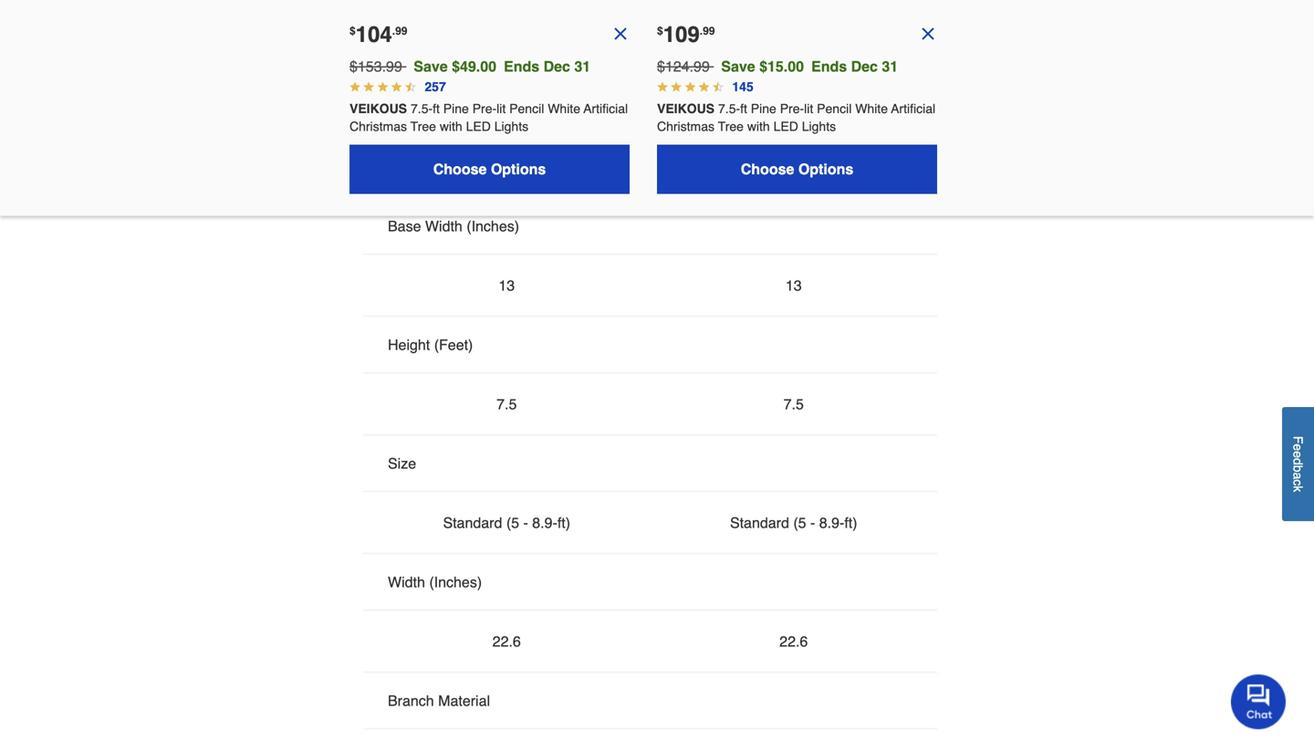 Task type: describe. For each thing, give the bounding box(es) containing it.
d
[[1291, 458, 1306, 465]]

1 white from the left
[[548, 101, 581, 116]]

0 vertical spatial (inches)
[[467, 218, 520, 235]]

2 pre- from the left
[[780, 101, 805, 116]]

145
[[733, 79, 754, 94]]

save $49.00 ends dec 31
[[414, 58, 591, 75]]

options for second the choose options button from right
[[491, 161, 546, 178]]

4.5 out of 5 stars image for second '4.5 out of 5 stars' element
[[364, 81, 375, 92]]

1 standard from the left
[[443, 514, 502, 531]]

2 - from the left
[[811, 514, 816, 531]]

109
[[663, 22, 700, 47]]

1 - from the left
[[524, 514, 528, 531]]

10 4.5 out of 5 stars element from the left
[[713, 81, 724, 92]]

2 standard from the left
[[730, 514, 790, 531]]

$153.99
[[350, 58, 402, 75]]

0 vertical spatial width
[[425, 218, 463, 235]]

4.5 out of 5 stars image for 7th '4.5 out of 5 stars' element from the right
[[391, 81, 402, 92]]

ends for 104
[[504, 58, 540, 75]]

5 4.5 out of 5 stars element from the left
[[405, 81, 416, 92]]

31 for 109
[[882, 58, 899, 75]]

2 4.5 out of 5 stars element from the left
[[364, 81, 375, 92]]

1 pine from the left
[[444, 101, 469, 116]]

. for 109
[[700, 25, 703, 37]]

$ for 104
[[350, 25, 356, 37]]

branch material
[[388, 692, 490, 709]]

4.5 out of 5 stars image for 10th '4.5 out of 5 stars' element from left
[[713, 81, 724, 92]]

save $15.00 ends dec 31
[[722, 58, 899, 75]]

2 ft) from the left
[[845, 514, 858, 531]]

size
[[388, 455, 416, 472]]

2 7.5-ft pine pre-lit pencil white artificial christmas tree with led lights from the left
[[657, 101, 939, 134]]

height
[[388, 336, 430, 353]]

1 22.6 from the left
[[493, 633, 521, 650]]

4.5 out of 5 stars image for 8th '4.5 out of 5 stars' element
[[685, 81, 696, 92]]

2 pine from the left
[[751, 101, 777, 116]]

1 pencil from the left
[[510, 101, 544, 116]]

1 lights from the left
[[495, 119, 529, 134]]

ends for 109
[[812, 58, 847, 75]]

$ 104 . 99
[[350, 22, 408, 47]]

2 lights from the left
[[802, 119, 836, 134]]

choose for 1st the choose options button from right
[[741, 161, 795, 178]]

1 choose options button from the left
[[350, 145, 630, 194]]

height (feet)
[[388, 336, 473, 353]]

2 8.9- from the left
[[820, 514, 845, 531]]

2 lit from the left
[[805, 101, 814, 116]]

2 choose options button from the left
[[657, 145, 938, 194]]

2 ft from the left
[[741, 101, 748, 116]]

8 4.5 out of 5 stars element from the left
[[685, 81, 696, 92]]

(feet)
[[434, 336, 473, 353]]

options for 1st the choose options button from right
[[799, 161, 854, 178]]

4.5 out of 5 stars image for seventh '4.5 out of 5 stars' element
[[671, 81, 682, 92]]

$124.99
[[657, 58, 710, 75]]

1 7.5 from the left
[[497, 396, 517, 413]]

1 pre- from the left
[[473, 101, 497, 116]]

4.5 out of 5 stars image for 3rd '4.5 out of 5 stars' element from left
[[377, 81, 388, 92]]

c
[[1291, 479, 1306, 486]]

2 (5 from the left
[[794, 514, 807, 531]]

1 7.5-ft pine pre-lit pencil white artificial christmas tree with led lights from the left
[[350, 101, 632, 134]]

2 22.6 from the left
[[780, 633, 808, 650]]

2 with from the left
[[748, 119, 770, 134]]

$49.00
[[452, 58, 497, 75]]



Task type: locate. For each thing, give the bounding box(es) containing it.
e
[[1291, 444, 1306, 451], [1291, 451, 1306, 458]]

31 for 104
[[575, 58, 591, 75]]

2 standard (5 - 8.9-ft) from the left
[[730, 514, 858, 531]]

2 artificial tree from the left
[[754, 158, 834, 175]]

tree
[[411, 119, 436, 134], [718, 119, 744, 134]]

0 horizontal spatial save
[[414, 58, 448, 75]]

2 e from the top
[[1291, 451, 1306, 458]]

1 standard (5 - 8.9-ft) from the left
[[443, 514, 571, 531]]

1 with from the left
[[440, 119, 463, 134]]

save up 257
[[414, 58, 448, 75]]

0 horizontal spatial ft
[[433, 101, 440, 116]]

7.5
[[497, 396, 517, 413], [784, 396, 804, 413]]

choose options
[[433, 161, 546, 178], [741, 161, 854, 178]]

choose up base width (inches)
[[433, 161, 487, 178]]

7.5-ft pine pre-lit pencil white artificial christmas tree with led lights down save $49.00 ends dec 31
[[350, 101, 632, 134]]

with down 145
[[748, 119, 770, 134]]

4.5 out of 5 stars image for fifth '4.5 out of 5 stars' element from right
[[657, 81, 668, 92]]

1 horizontal spatial no image
[[919, 25, 938, 43]]

7.5-
[[411, 101, 433, 116], [719, 101, 741, 116]]

0 horizontal spatial lights
[[495, 119, 529, 134]]

chat invite button image
[[1232, 674, 1287, 729]]

4 4.5 out of 5 stars image from the left
[[713, 81, 724, 92]]

base
[[388, 218, 421, 235]]

1 ft from the left
[[433, 101, 440, 116]]

3 4.5 out of 5 stars image from the left
[[699, 81, 710, 92]]

lit down save $49.00 ends dec 31
[[497, 101, 506, 116]]

0 horizontal spatial 7.5
[[497, 396, 517, 413]]

1 horizontal spatial white
[[856, 101, 888, 116]]

7.5- down 257
[[411, 101, 433, 116]]

1 horizontal spatial with
[[748, 119, 770, 134]]

4.5 out of 5 stars image
[[364, 81, 375, 92], [657, 81, 668, 92], [699, 81, 710, 92], [713, 81, 724, 92]]

1 horizontal spatial dec
[[851, 58, 878, 75]]

veikous down the $153.99
[[350, 101, 407, 116]]

$
[[350, 25, 356, 37], [657, 25, 663, 37]]

1 horizontal spatial tree
[[718, 119, 744, 134]]

7 4.5 out of 5 stars element from the left
[[671, 81, 682, 92]]

1 horizontal spatial ft
[[741, 101, 748, 116]]

0 horizontal spatial christmas
[[350, 119, 407, 134]]

led down $49.00
[[466, 119, 491, 134]]

1 horizontal spatial 7.5-ft pine pre-lit pencil white artificial christmas tree with led lights
[[657, 101, 939, 134]]

choose options for second the choose options button from right
[[433, 161, 546, 178]]

1 horizontal spatial 99
[[703, 25, 715, 37]]

3 4.5 out of 5 stars image from the left
[[391, 81, 402, 92]]

ft down 257
[[433, 101, 440, 116]]

$ inside the $ 104 . 99
[[350, 25, 356, 37]]

save up 145
[[722, 58, 756, 75]]

pre- down the $15.00
[[780, 101, 805, 116]]

. inside $ 109 . 99
[[700, 25, 703, 37]]

1 tree from the left
[[411, 119, 436, 134]]

0 horizontal spatial (5
[[507, 514, 520, 531]]

1 horizontal spatial pre-
[[780, 101, 805, 116]]

1 horizontal spatial ft)
[[845, 514, 858, 531]]

lit
[[497, 101, 506, 116], [805, 101, 814, 116]]

(5
[[507, 514, 520, 531], [794, 514, 807, 531]]

pine
[[444, 101, 469, 116], [751, 101, 777, 116]]

2 dec from the left
[[851, 58, 878, 75]]

lights down 'save $15.00 ends dec 31'
[[802, 119, 836, 134]]

width (inches)
[[388, 574, 482, 591]]

1 choose options from the left
[[433, 161, 546, 178]]

1 4.5 out of 5 stars image from the left
[[350, 81, 361, 92]]

pencil down 'save $15.00 ends dec 31'
[[817, 101, 852, 116]]

2 led from the left
[[774, 119, 799, 134]]

0 horizontal spatial tree
[[522, 158, 547, 175]]

material
[[438, 692, 490, 709]]

1 7.5- from the left
[[411, 101, 433, 116]]

0 horizontal spatial 99
[[395, 25, 408, 37]]

5 4.5 out of 5 stars image from the left
[[671, 81, 682, 92]]

0 horizontal spatial ft)
[[558, 514, 571, 531]]

31
[[575, 58, 591, 75], [882, 58, 899, 75]]

width
[[425, 218, 463, 235], [388, 574, 425, 591]]

lit down 'save $15.00 ends dec 31'
[[805, 101, 814, 116]]

1 horizontal spatial 22.6
[[780, 633, 808, 650]]

tree down 145
[[718, 119, 744, 134]]

1 vertical spatial width
[[388, 574, 425, 591]]

1 horizontal spatial christmas
[[657, 119, 715, 134]]

1 horizontal spatial ends
[[812, 58, 847, 75]]

1 horizontal spatial standard
[[730, 514, 790, 531]]

save for 109
[[722, 58, 756, 75]]

1 horizontal spatial (5
[[794, 514, 807, 531]]

veikous down $124.99
[[657, 101, 715, 116]]

2 ends from the left
[[812, 58, 847, 75]]

(inches)
[[467, 218, 520, 235], [429, 574, 482, 591]]

f e e d b a c k button
[[1283, 407, 1315, 521]]

0 horizontal spatial standard (5 - 8.9-ft)
[[443, 514, 571, 531]]

. up $124.99
[[700, 25, 703, 37]]

1 horizontal spatial 8.9-
[[820, 514, 845, 531]]

choose down 145
[[741, 161, 795, 178]]

pre-
[[473, 101, 497, 116], [780, 101, 805, 116]]

2 . from the left
[[700, 25, 703, 37]]

choose options for 1st the choose options button from right
[[741, 161, 854, 178]]

6 4.5 out of 5 stars image from the left
[[685, 81, 696, 92]]

1 horizontal spatial choose
[[741, 161, 795, 178]]

save for 104
[[414, 58, 448, 75]]

no image
[[612, 25, 630, 43], [919, 25, 938, 43]]

1 options from the left
[[491, 161, 546, 178]]

with down 257
[[440, 119, 463, 134]]

2 13 from the left
[[786, 277, 802, 294]]

1 horizontal spatial .
[[700, 25, 703, 37]]

with
[[440, 119, 463, 134], [748, 119, 770, 134]]

0 horizontal spatial lit
[[497, 101, 506, 116]]

1 99 from the left
[[395, 25, 408, 37]]

4.5 out of 5 stars image for 2nd '4.5 out of 5 stars' element from right
[[699, 81, 710, 92]]

1 8.9- from the left
[[533, 514, 558, 531]]

artificial tree
[[467, 158, 547, 175], [754, 158, 834, 175]]

7.5-ft pine pre-lit pencil white artificial christmas tree with led lights
[[350, 101, 632, 134], [657, 101, 939, 134]]

pre- down $49.00
[[473, 101, 497, 116]]

0 horizontal spatial tree
[[411, 119, 436, 134]]

2 christmas from the left
[[657, 119, 715, 134]]

1 dec from the left
[[544, 58, 571, 75]]

0 horizontal spatial 13
[[499, 277, 515, 294]]

$ inside $ 109 . 99
[[657, 25, 663, 37]]

a
[[1291, 472, 1306, 479]]

2 $ from the left
[[657, 25, 663, 37]]

2 options from the left
[[799, 161, 854, 178]]

. up the $153.99
[[392, 25, 395, 37]]

k
[[1291, 486, 1306, 492]]

4.5 out of 5 stars image for first '4.5 out of 5 stars' element
[[350, 81, 361, 92]]

0 horizontal spatial $
[[350, 25, 356, 37]]

2 choose options from the left
[[741, 161, 854, 178]]

tree down 257
[[411, 119, 436, 134]]

13
[[499, 277, 515, 294], [786, 277, 802, 294]]

led down the $15.00
[[774, 119, 799, 134]]

christmas down the $153.99
[[350, 119, 407, 134]]

0 horizontal spatial 8.9-
[[533, 514, 558, 531]]

6 4.5 out of 5 stars element from the left
[[657, 81, 668, 92]]

2 pencil from the left
[[817, 101, 852, 116]]

7.5-ft pine pre-lit pencil white artificial christmas tree with led lights down 'save $15.00 ends dec 31'
[[657, 101, 939, 134]]

ends
[[504, 58, 540, 75], [812, 58, 847, 75]]

0 horizontal spatial artificial tree
[[467, 158, 547, 175]]

0 horizontal spatial pre-
[[473, 101, 497, 116]]

1 tree from the left
[[522, 158, 547, 175]]

1 horizontal spatial led
[[774, 119, 799, 134]]

2 99 from the left
[[703, 25, 715, 37]]

0 horizontal spatial pine
[[444, 101, 469, 116]]

0 horizontal spatial -
[[524, 514, 528, 531]]

1 led from the left
[[466, 119, 491, 134]]

b
[[1291, 465, 1306, 472]]

veikous
[[350, 101, 407, 116], [657, 101, 715, 116]]

. inside the $ 104 . 99
[[392, 25, 395, 37]]

1 artificial tree from the left
[[467, 158, 547, 175]]

$ for 109
[[657, 25, 663, 37]]

99 for 104
[[395, 25, 408, 37]]

ft down 145
[[741, 101, 748, 116]]

1 13 from the left
[[499, 277, 515, 294]]

0 horizontal spatial ends
[[504, 58, 540, 75]]

0 horizontal spatial 31
[[575, 58, 591, 75]]

branch
[[388, 692, 434, 709]]

1 ft) from the left
[[558, 514, 571, 531]]

1 no image from the left
[[612, 25, 630, 43]]

2 tree from the left
[[718, 119, 744, 134]]

dec right the $15.00
[[851, 58, 878, 75]]

1 e from the top
[[1291, 444, 1306, 451]]

dec right $49.00
[[544, 58, 571, 75]]

led
[[466, 119, 491, 134], [774, 119, 799, 134]]

2 4.5 out of 5 stars image from the left
[[657, 81, 668, 92]]

ft
[[433, 101, 440, 116], [741, 101, 748, 116]]

3 4.5 out of 5 stars element from the left
[[377, 81, 388, 92]]

1 horizontal spatial standard (5 - 8.9-ft)
[[730, 514, 858, 531]]

pine down 145
[[751, 101, 777, 116]]

0 horizontal spatial with
[[440, 119, 463, 134]]

f
[[1291, 436, 1306, 444]]

choose for second the choose options button from right
[[433, 161, 487, 178]]

1 horizontal spatial artificial tree
[[754, 158, 834, 175]]

2 save from the left
[[722, 58, 756, 75]]

2 tree from the left
[[809, 158, 834, 175]]

2 7.5- from the left
[[719, 101, 741, 116]]

white down save $49.00 ends dec 31
[[548, 101, 581, 116]]

e up b at the right of the page
[[1291, 451, 1306, 458]]

1 horizontal spatial pencil
[[817, 101, 852, 116]]

$15.00
[[760, 58, 804, 75]]

4 4.5 out of 5 stars element from the left
[[391, 81, 402, 92]]

1 4.5 out of 5 stars element from the left
[[350, 81, 361, 92]]

standard
[[443, 514, 502, 531], [730, 514, 790, 531]]

1 horizontal spatial 13
[[786, 277, 802, 294]]

1 horizontal spatial choose options
[[741, 161, 854, 178]]

christmas down $124.99
[[657, 119, 715, 134]]

choose
[[433, 161, 487, 178], [741, 161, 795, 178]]

1 vertical spatial (inches)
[[429, 574, 482, 591]]

1 horizontal spatial lights
[[802, 119, 836, 134]]

1 4.5 out of 5 stars image from the left
[[364, 81, 375, 92]]

0 horizontal spatial pencil
[[510, 101, 544, 116]]

104
[[356, 22, 392, 47]]

1 save from the left
[[414, 58, 448, 75]]

4 4.5 out of 5 stars image from the left
[[405, 81, 416, 92]]

0 horizontal spatial options
[[491, 161, 546, 178]]

2 choose from the left
[[741, 161, 795, 178]]

white down 'save $15.00 ends dec 31'
[[856, 101, 888, 116]]

ft)
[[558, 514, 571, 531], [845, 514, 858, 531]]

1 (5 from the left
[[507, 514, 520, 531]]

no image for 109
[[919, 25, 938, 43]]

0 horizontal spatial standard
[[443, 514, 502, 531]]

$ 109 . 99
[[657, 22, 715, 47]]

save
[[414, 58, 448, 75], [722, 58, 756, 75]]

1 31 from the left
[[575, 58, 591, 75]]

options
[[491, 161, 546, 178], [799, 161, 854, 178]]

0 horizontal spatial .
[[392, 25, 395, 37]]

f e e d b a c k
[[1291, 436, 1306, 492]]

1 ends from the left
[[504, 58, 540, 75]]

ends right the $15.00
[[812, 58, 847, 75]]

22.6
[[493, 633, 521, 650], [780, 633, 808, 650]]

1 lit from the left
[[497, 101, 506, 116]]

1 $ from the left
[[350, 25, 356, 37]]

pencil
[[510, 101, 544, 116], [817, 101, 852, 116]]

1 horizontal spatial 7.5-
[[719, 101, 741, 116]]

2 no image from the left
[[919, 25, 938, 43]]

tree
[[522, 158, 547, 175], [809, 158, 834, 175]]

99
[[395, 25, 408, 37], [703, 25, 715, 37]]

1 veikous from the left
[[350, 101, 407, 116]]

4.5 out of 5 stars image for 6th '4.5 out of 5 stars' element from right
[[405, 81, 416, 92]]

0 horizontal spatial veikous
[[350, 101, 407, 116]]

4.5 out of 5 stars element
[[350, 81, 361, 92], [364, 81, 375, 92], [377, 81, 388, 92], [391, 81, 402, 92], [405, 81, 416, 92], [657, 81, 668, 92], [671, 81, 682, 92], [685, 81, 696, 92], [699, 81, 710, 92], [713, 81, 724, 92]]

99 inside $ 109 . 99
[[703, 25, 715, 37]]

99 right the 109
[[703, 25, 715, 37]]

christmas
[[350, 119, 407, 134], [657, 119, 715, 134]]

1 horizontal spatial 31
[[882, 58, 899, 75]]

9 4.5 out of 5 stars element from the left
[[699, 81, 710, 92]]

1 horizontal spatial lit
[[805, 101, 814, 116]]

1 horizontal spatial tree
[[809, 158, 834, 175]]

2 white from the left
[[856, 101, 888, 116]]

7.5- down 145
[[719, 101, 741, 116]]

0 horizontal spatial white
[[548, 101, 581, 116]]

base width (inches)
[[388, 218, 520, 235]]

2 4.5 out of 5 stars image from the left
[[377, 81, 388, 92]]

dec
[[544, 58, 571, 75], [851, 58, 878, 75]]

0 horizontal spatial choose options button
[[350, 145, 630, 194]]

0 horizontal spatial 7.5-ft pine pre-lit pencil white artificial christmas tree with led lights
[[350, 101, 632, 134]]

choose options button
[[350, 145, 630, 194], [657, 145, 938, 194]]

white
[[548, 101, 581, 116], [856, 101, 888, 116]]

1 horizontal spatial pine
[[751, 101, 777, 116]]

1 horizontal spatial veikous
[[657, 101, 715, 116]]

. for 104
[[392, 25, 395, 37]]

lights
[[495, 119, 529, 134], [802, 119, 836, 134]]

dec for 109
[[851, 58, 878, 75]]

dec for 104
[[544, 58, 571, 75]]

$ up the $153.99
[[350, 25, 356, 37]]

ends right $49.00
[[504, 58, 540, 75]]

0 horizontal spatial 7.5-
[[411, 101, 433, 116]]

0 horizontal spatial led
[[466, 119, 491, 134]]

$ up $124.99
[[657, 25, 663, 37]]

1 horizontal spatial options
[[799, 161, 854, 178]]

artificial
[[584, 101, 628, 116], [892, 101, 936, 116], [467, 158, 518, 175], [754, 158, 805, 175]]

1 horizontal spatial choose options button
[[657, 145, 938, 194]]

0 horizontal spatial choose options
[[433, 161, 546, 178]]

standard (5 - 8.9-ft)
[[443, 514, 571, 531], [730, 514, 858, 531]]

0 horizontal spatial no image
[[612, 25, 630, 43]]

0 horizontal spatial dec
[[544, 58, 571, 75]]

257
[[425, 79, 446, 94]]

.
[[392, 25, 395, 37], [700, 25, 703, 37]]

99 right 104
[[395, 25, 408, 37]]

99 for 109
[[703, 25, 715, 37]]

4.5 out of 5 stars image
[[350, 81, 361, 92], [377, 81, 388, 92], [391, 81, 402, 92], [405, 81, 416, 92], [671, 81, 682, 92], [685, 81, 696, 92]]

0 horizontal spatial 22.6
[[493, 633, 521, 650]]

no image for 104
[[612, 25, 630, 43]]

1 christmas from the left
[[350, 119, 407, 134]]

99 inside the $ 104 . 99
[[395, 25, 408, 37]]

pencil down save $49.00 ends dec 31
[[510, 101, 544, 116]]

e up d
[[1291, 444, 1306, 451]]

1 horizontal spatial 7.5
[[784, 396, 804, 413]]

1 horizontal spatial save
[[722, 58, 756, 75]]

0 horizontal spatial choose
[[433, 161, 487, 178]]

2 veikous from the left
[[657, 101, 715, 116]]

2 31 from the left
[[882, 58, 899, 75]]

lights down save $49.00 ends dec 31
[[495, 119, 529, 134]]

1 choose from the left
[[433, 161, 487, 178]]

1 . from the left
[[392, 25, 395, 37]]

1 horizontal spatial -
[[811, 514, 816, 531]]

-
[[524, 514, 528, 531], [811, 514, 816, 531]]

8.9-
[[533, 514, 558, 531], [820, 514, 845, 531]]

1 horizontal spatial $
[[657, 25, 663, 37]]

pine down 257
[[444, 101, 469, 116]]

2 7.5 from the left
[[784, 396, 804, 413]]



Task type: vqa. For each thing, say whether or not it's contained in the screenshot.
3rd Add to Cart from the left
no



